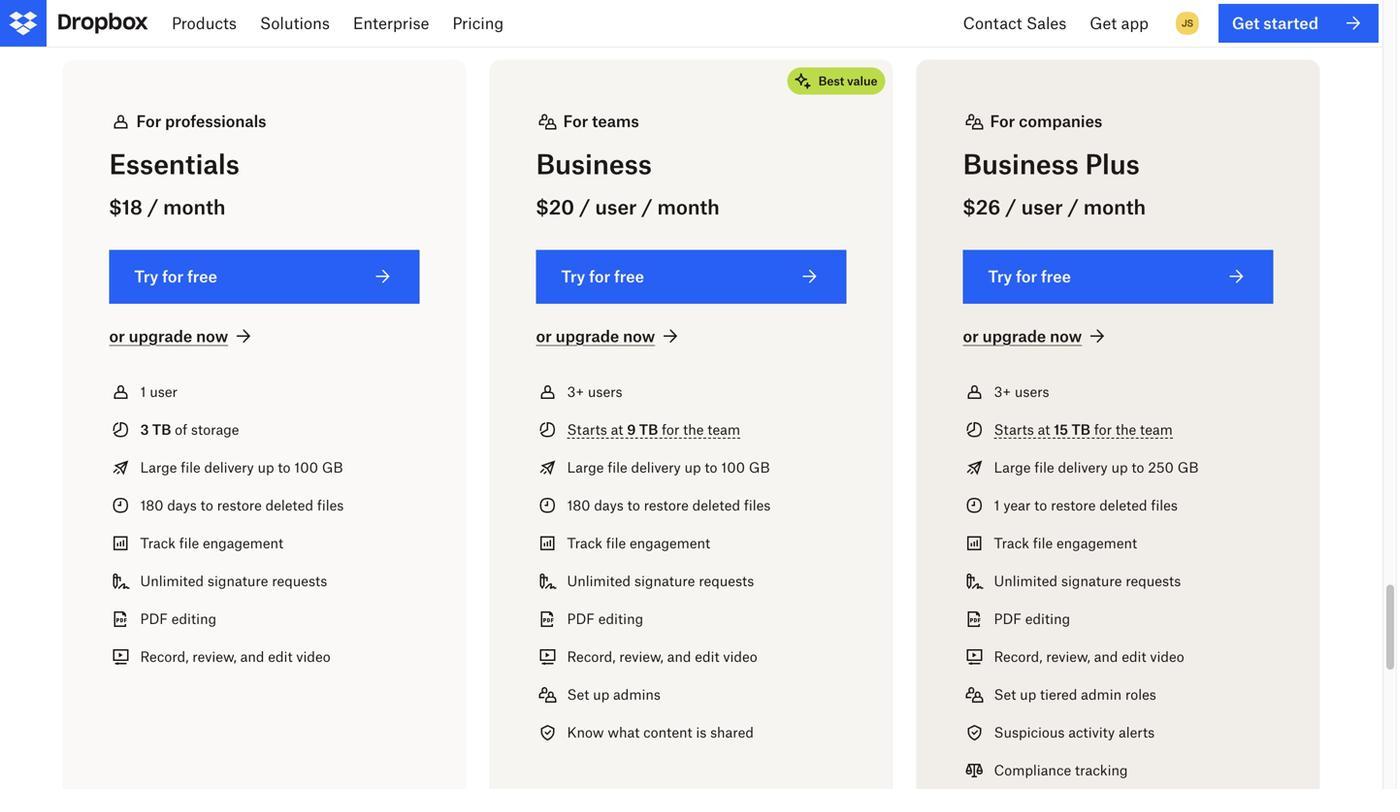 Task type: locate. For each thing, give the bounding box(es) containing it.
2 track from the left
[[567, 535, 603, 551]]

3 gb from the left
[[1178, 459, 1199, 475]]

team up 250
[[1140, 421, 1173, 438]]

1 team from the left
[[708, 421, 741, 438]]

1 horizontal spatial delivery
[[631, 459, 681, 475]]

3+
[[567, 383, 584, 400], [994, 383, 1011, 400]]

0 horizontal spatial deleted
[[266, 497, 314, 513]]

1 horizontal spatial record,
[[567, 648, 616, 665]]

1 horizontal spatial deleted
[[693, 497, 741, 513]]

1 horizontal spatial or upgrade now link
[[536, 325, 683, 348]]

3 editing from the left
[[1026, 610, 1071, 627]]

2 try for free link from the left
[[536, 250, 847, 304]]

1 track from the left
[[140, 535, 176, 551]]

billed left monthly
[[94, 3, 136, 22]]

1 horizontal spatial user
[[595, 195, 637, 219]]

0 horizontal spatial restore
[[217, 497, 262, 513]]

2 review, from the left
[[619, 648, 664, 665]]

tb right the 9
[[639, 421, 658, 438]]

2 horizontal spatial pdf
[[994, 610, 1022, 627]]

1 video from the left
[[296, 648, 331, 665]]

storage
[[191, 421, 239, 438]]

0 horizontal spatial engagement
[[203, 535, 283, 551]]

team right the 9
[[708, 421, 741, 438]]

restore for essentials
[[217, 497, 262, 513]]

0 horizontal spatial try for free
[[134, 267, 217, 286]]

0 horizontal spatial try for free link
[[109, 250, 420, 304]]

get for get started
[[1233, 13, 1260, 32]]

2 horizontal spatial pdf editing
[[994, 610, 1071, 627]]

large
[[140, 459, 177, 475], [567, 459, 604, 475], [994, 459, 1031, 475]]

1 horizontal spatial gb
[[749, 459, 770, 475]]

for left the companies
[[991, 112, 1016, 131]]

1 tb from the left
[[152, 421, 171, 438]]

3 track from the left
[[994, 535, 1030, 551]]

2 horizontal spatial restore
[[1051, 497, 1096, 513]]

editing
[[172, 610, 217, 627], [599, 610, 644, 627], [1026, 610, 1071, 627]]

for left teams
[[563, 112, 588, 131]]

pricing
[[453, 14, 504, 33]]

2 edit from the left
[[695, 648, 720, 665]]

set
[[567, 686, 589, 703], [994, 686, 1017, 703]]

2 delivery from the left
[[631, 459, 681, 475]]

the for business plus
[[1116, 421, 1137, 438]]

2 and from the left
[[667, 648, 691, 665]]

days
[[167, 497, 197, 513], [594, 497, 624, 513]]

set up admins
[[567, 686, 661, 703]]

0 horizontal spatial video
[[296, 648, 331, 665]]

delivery down storage
[[204, 459, 254, 475]]

1 3+ users from the left
[[567, 383, 623, 400]]

3+ up the starts at 15 tb for the team
[[994, 383, 1011, 400]]

3 unlimited from the left
[[994, 573, 1058, 589]]

2 business from the left
[[963, 148, 1079, 180]]

180 days to restore deleted files for essentials
[[140, 497, 344, 513]]

the right the 9
[[683, 421, 704, 438]]

2 horizontal spatial engagement
[[1057, 535, 1138, 551]]

$26
[[963, 195, 1001, 219]]

0 horizontal spatial tb
[[152, 421, 171, 438]]

1 horizontal spatial upgrade
[[556, 326, 619, 345]]

1 up the 3
[[140, 383, 146, 400]]

1 pdf editing from the left
[[140, 610, 217, 627]]

/
[[147, 195, 159, 219], [579, 195, 591, 219], [642, 195, 653, 219], [1006, 195, 1017, 219], [1068, 195, 1079, 219]]

users up starts at 9 tb for the team
[[588, 383, 623, 400]]

1 horizontal spatial and
[[667, 648, 691, 665]]

0 horizontal spatial for
[[136, 112, 161, 131]]

days down starts at 9 tb for the team
[[594, 497, 624, 513]]

2 horizontal spatial unlimited signature requests
[[994, 573, 1181, 589]]

requests for essentials
[[272, 573, 327, 589]]

2 unlimited signature requests from the left
[[567, 573, 754, 589]]

100
[[294, 459, 318, 475], [721, 459, 745, 475]]

at left the 15
[[1038, 421, 1051, 438]]

3 try for free from the left
[[989, 267, 1072, 286]]

starts left the 15
[[994, 421, 1034, 438]]

essentials
[[109, 148, 240, 180]]

0 horizontal spatial signature
[[208, 573, 268, 589]]

1 horizontal spatial pdf
[[567, 610, 595, 627]]

3 pdf editing from the left
[[994, 610, 1071, 627]]

2 for from the left
[[563, 112, 588, 131]]

set up tiered admin roles
[[994, 686, 1157, 703]]

1 horizontal spatial business
[[963, 148, 1079, 180]]

1 horizontal spatial 180 days to restore deleted files
[[567, 497, 771, 513]]

2 pdf editing from the left
[[567, 610, 644, 627]]

get left app
[[1090, 14, 1117, 33]]

app
[[1122, 14, 1149, 33]]

unlimited for business
[[567, 573, 631, 589]]

get
[[1233, 13, 1260, 32], [1090, 14, 1117, 33]]

0 horizontal spatial record, review, and edit video
[[140, 648, 331, 665]]

3 month from the left
[[1084, 195, 1146, 219]]

1 horizontal spatial review,
[[619, 648, 664, 665]]

up for essentials
[[258, 459, 274, 475]]

signature for business plus
[[1062, 573, 1122, 589]]

track file engagement
[[140, 535, 283, 551], [567, 535, 711, 551], [994, 535, 1138, 551]]

1 horizontal spatial days
[[594, 497, 624, 513]]

billed left yearly
[[251, 3, 293, 22]]

180 for essentials
[[140, 497, 164, 513]]

or upgrade now link for business
[[536, 325, 683, 348]]

2 try for free from the left
[[562, 267, 645, 286]]

1 horizontal spatial restore
[[644, 497, 689, 513]]

3 record, from the left
[[994, 648, 1043, 665]]

0 vertical spatial 1
[[140, 383, 146, 400]]

teams
[[592, 112, 639, 131]]

1 horizontal spatial get
[[1233, 13, 1260, 32]]

free
[[187, 267, 217, 286], [614, 267, 645, 286], [1041, 267, 1072, 286]]

for down $26 / user / month
[[1016, 267, 1038, 286]]

large down the 3
[[140, 459, 177, 475]]

for companies
[[991, 112, 1103, 131]]

2 horizontal spatial upgrade
[[983, 326, 1047, 345]]

2 restore from the left
[[644, 497, 689, 513]]

record, review, and edit video for essentials
[[140, 648, 331, 665]]

2 engagement from the left
[[630, 535, 711, 551]]

try for free link for business
[[536, 250, 847, 304]]

0 horizontal spatial or
[[109, 326, 125, 345]]

1 record, review, and edit video from the left
[[140, 648, 331, 665]]

1 large from the left
[[140, 459, 177, 475]]

restore down large file delivery up to 250 gb
[[1051, 497, 1096, 513]]

starts for business
[[567, 421, 607, 438]]

file
[[181, 459, 201, 475], [608, 459, 628, 475], [1035, 459, 1055, 475], [179, 535, 199, 551], [606, 535, 626, 551], [1034, 535, 1053, 551]]

track file engagement for business plus
[[994, 535, 1138, 551]]

starts at 15 tb for the team
[[994, 421, 1173, 438]]

restore for business
[[644, 497, 689, 513]]

team
[[708, 421, 741, 438], [1140, 421, 1173, 438]]

1 review, from the left
[[192, 648, 237, 665]]

2 3+ users from the left
[[994, 383, 1050, 400]]

starts
[[567, 421, 607, 438], [994, 421, 1034, 438]]

180 days to restore deleted files
[[140, 497, 344, 513], [567, 497, 771, 513]]

try for essentials
[[134, 267, 158, 286]]

try for free
[[134, 267, 217, 286], [562, 267, 645, 286], [989, 267, 1072, 286]]

2 at from the left
[[1038, 421, 1051, 438]]

2 horizontal spatial record,
[[994, 648, 1043, 665]]

180 days to restore deleted files down storage
[[140, 497, 344, 513]]

unlimited
[[140, 573, 204, 589], [567, 573, 631, 589], [994, 573, 1058, 589]]

free down $20 / user / month at top
[[614, 267, 645, 286]]

3 record, review, and edit video from the left
[[994, 648, 1185, 665]]

now up storage
[[196, 326, 228, 345]]

up
[[258, 459, 274, 475], [685, 459, 701, 475], [1112, 459, 1128, 475], [593, 686, 610, 703], [1020, 686, 1037, 703]]

1 horizontal spatial 100
[[721, 459, 745, 475]]

2 unlimited from the left
[[567, 573, 631, 589]]

user for business plus
[[1022, 195, 1063, 219]]

0 horizontal spatial gb
[[322, 459, 343, 475]]

3 track file engagement from the left
[[994, 535, 1138, 551]]

0 horizontal spatial 180 days to restore deleted files
[[140, 497, 344, 513]]

3 / from the left
[[642, 195, 653, 219]]

or for business
[[536, 326, 552, 345]]

tb for business
[[639, 421, 658, 438]]

the
[[683, 421, 704, 438], [1116, 421, 1137, 438]]

3
[[140, 421, 149, 438]]

for right the 9
[[662, 421, 680, 438]]

0 horizontal spatial unlimited signature requests
[[140, 573, 327, 589]]

business down for teams at the top left of the page
[[536, 148, 652, 180]]

large for business plus
[[994, 459, 1031, 475]]

at
[[611, 421, 624, 438], [1038, 421, 1051, 438]]

1 unlimited from the left
[[140, 573, 204, 589]]

0 horizontal spatial free
[[187, 267, 217, 286]]

users
[[588, 383, 623, 400], [1015, 383, 1050, 400]]

tb right the 15
[[1072, 421, 1091, 438]]

3 now from the left
[[1050, 326, 1082, 345]]

2 starts from the left
[[994, 421, 1034, 438]]

for
[[136, 112, 161, 131], [563, 112, 588, 131], [991, 112, 1016, 131]]

4 / from the left
[[1006, 195, 1017, 219]]

try down $18
[[134, 267, 158, 286]]

1 files from the left
[[317, 497, 344, 513]]

0 horizontal spatial now
[[196, 326, 228, 345]]

1 business from the left
[[536, 148, 652, 180]]

0 horizontal spatial unlimited
[[140, 573, 204, 589]]

days down of
[[167, 497, 197, 513]]

3 delivery from the left
[[1058, 459, 1108, 475]]

1 engagement from the left
[[203, 535, 283, 551]]

delivery
[[204, 459, 254, 475], [631, 459, 681, 475], [1058, 459, 1108, 475]]

1 horizontal spatial month
[[658, 195, 720, 219]]

business down for companies
[[963, 148, 1079, 180]]

get left started
[[1233, 13, 1260, 32]]

try for free down $20 / user / month at top
[[562, 267, 645, 286]]

0 horizontal spatial users
[[588, 383, 623, 400]]

2 / from the left
[[579, 195, 591, 219]]

track
[[140, 535, 176, 551], [567, 535, 603, 551], [994, 535, 1030, 551]]

0 horizontal spatial and
[[240, 648, 264, 665]]

roles
[[1126, 686, 1157, 703]]

free down $26 / user / month
[[1041, 267, 1072, 286]]

180 days to restore deleted files for business
[[567, 497, 771, 513]]

try down $26
[[989, 267, 1013, 286]]

1 horizontal spatial users
[[1015, 383, 1050, 400]]

1 horizontal spatial for
[[563, 112, 588, 131]]

1 and from the left
[[240, 648, 264, 665]]

set for business plus
[[994, 686, 1017, 703]]

1 horizontal spatial set
[[994, 686, 1017, 703]]

3 video from the left
[[1151, 648, 1185, 665]]

requests
[[272, 573, 327, 589], [699, 573, 754, 589], [1126, 573, 1181, 589]]

large file delivery up to 100 gb
[[140, 459, 343, 475], [567, 459, 770, 475]]

record, review, and edit video for business
[[567, 648, 758, 665]]

1 horizontal spatial 180
[[567, 497, 591, 513]]

2 horizontal spatial tb
[[1072, 421, 1091, 438]]

now up the 15
[[1050, 326, 1082, 345]]

2 days from the left
[[594, 497, 624, 513]]

large down starts at 9 tb for the team
[[567, 459, 604, 475]]

plus
[[1086, 148, 1140, 180]]

or upgrade now link up the 15
[[963, 325, 1110, 348]]

large up year
[[994, 459, 1031, 475]]

team for business
[[708, 421, 741, 438]]

for for business
[[589, 267, 611, 286]]

month for business plus
[[1084, 195, 1146, 219]]

large file delivery up to 100 gb down starts at 9 tb for the team
[[567, 459, 770, 475]]

to
[[278, 459, 291, 475], [705, 459, 718, 475], [1132, 459, 1145, 475], [201, 497, 213, 513], [628, 497, 640, 513], [1035, 497, 1048, 513]]

try for free down $26 / user / month
[[989, 267, 1072, 286]]

3 and from the left
[[1094, 648, 1119, 665]]

1 year to restore deleted files
[[994, 497, 1178, 513]]

1 horizontal spatial record, review, and edit video
[[567, 648, 758, 665]]

0 horizontal spatial 3+
[[567, 383, 584, 400]]

billed for billed monthly
[[94, 3, 136, 22]]

best
[[819, 74, 845, 88]]

1 horizontal spatial tb
[[639, 421, 658, 438]]

0 horizontal spatial pdf editing
[[140, 610, 217, 627]]

1 try for free link from the left
[[109, 250, 420, 304]]

deleted for essentials
[[266, 497, 314, 513]]

1 try from the left
[[134, 267, 158, 286]]

now for business
[[623, 326, 655, 345]]

2 team from the left
[[1140, 421, 1173, 438]]

0 horizontal spatial review,
[[192, 648, 237, 665]]

pdf editing
[[140, 610, 217, 627], [567, 610, 644, 627], [994, 610, 1071, 627]]

3 try for free link from the left
[[963, 250, 1274, 304]]

2 pdf from the left
[[567, 610, 595, 627]]

1 horizontal spatial now
[[623, 326, 655, 345]]

set up the suspicious
[[994, 686, 1017, 703]]

2 record, review, and edit video from the left
[[567, 648, 758, 665]]

0 horizontal spatial files
[[317, 497, 344, 513]]

1 horizontal spatial 1
[[994, 497, 1000, 513]]

2 horizontal spatial and
[[1094, 648, 1119, 665]]

starts left the 9
[[567, 421, 607, 438]]

user for business
[[595, 195, 637, 219]]

billed for billed yearly
[[251, 3, 293, 22]]

1
[[140, 383, 146, 400], [994, 497, 1000, 513]]

and for business
[[667, 648, 691, 665]]

tb for business plus
[[1072, 421, 1091, 438]]

restore down starts at 9 tb for the team
[[644, 497, 689, 513]]

1 180 days to restore deleted files from the left
[[140, 497, 344, 513]]

2 horizontal spatial user
[[1022, 195, 1063, 219]]

business for business
[[536, 148, 652, 180]]

2 180 days to restore deleted files from the left
[[567, 497, 771, 513]]

or
[[109, 326, 125, 345], [536, 326, 552, 345], [963, 326, 979, 345]]

set for business
[[567, 686, 589, 703]]

3+ up starts at 9 tb for the team
[[567, 383, 584, 400]]

or upgrade now link
[[109, 325, 255, 348], [536, 325, 683, 348], [963, 325, 1110, 348]]

and
[[240, 648, 264, 665], [667, 648, 691, 665], [1094, 648, 1119, 665]]

0 horizontal spatial large file delivery up to 100 gb
[[140, 459, 343, 475]]

1 billed from the left
[[94, 3, 136, 22]]

0 horizontal spatial starts
[[567, 421, 607, 438]]

1 the from the left
[[683, 421, 704, 438]]

get inside dropdown button
[[1090, 14, 1117, 33]]

3 unlimited signature requests from the left
[[994, 573, 1181, 589]]

for for essentials
[[162, 267, 184, 286]]

2 horizontal spatial try for free link
[[963, 250, 1274, 304]]

1 edit from the left
[[268, 648, 293, 665]]

tb
[[152, 421, 171, 438], [639, 421, 658, 438], [1072, 421, 1091, 438]]

0 horizontal spatial track file engagement
[[140, 535, 283, 551]]

0 horizontal spatial delivery
[[204, 459, 254, 475]]

3 pdf from the left
[[994, 610, 1022, 627]]

unlimited for business plus
[[994, 573, 1058, 589]]

15
[[1054, 421, 1069, 438]]

now up the 9
[[623, 326, 655, 345]]

try for free down $18 / month
[[134, 267, 217, 286]]

video for business plus
[[1151, 648, 1185, 665]]

2 or from the left
[[536, 326, 552, 345]]

1 days from the left
[[167, 497, 197, 513]]

2 the from the left
[[1116, 421, 1137, 438]]

1 horizontal spatial track
[[567, 535, 603, 551]]

tb right the 3
[[152, 421, 171, 438]]

upgrade for business
[[556, 326, 619, 345]]

free for essentials
[[187, 267, 217, 286]]

record, for essentials
[[140, 648, 189, 665]]

is
[[696, 724, 707, 740]]

3 tb from the left
[[1072, 421, 1091, 438]]

files for business plus
[[1152, 497, 1178, 513]]

review, for business plus
[[1047, 648, 1091, 665]]

1 horizontal spatial try
[[562, 267, 586, 286]]

0 horizontal spatial set
[[567, 686, 589, 703]]

1 / from the left
[[147, 195, 159, 219]]

delivery down starts at 9 tb for the team
[[631, 459, 681, 475]]

restore down storage
[[217, 497, 262, 513]]

large file delivery up to 100 gb down storage
[[140, 459, 343, 475]]

try
[[134, 267, 158, 286], [562, 267, 586, 286], [989, 267, 1013, 286]]

1 horizontal spatial engagement
[[630, 535, 711, 551]]

0 horizontal spatial requests
[[272, 573, 327, 589]]

unlimited signature requests for business plus
[[994, 573, 1181, 589]]

1 horizontal spatial editing
[[599, 610, 644, 627]]

deleted
[[266, 497, 314, 513], [693, 497, 741, 513], [1100, 497, 1148, 513]]

1 vertical spatial 1
[[994, 497, 1000, 513]]

3 or upgrade now from the left
[[963, 326, 1082, 345]]

0 horizontal spatial at
[[611, 421, 624, 438]]

3 requests from the left
[[1126, 573, 1181, 589]]

3+ users up the starts at 15 tb for the team
[[994, 383, 1050, 400]]

3 edit from the left
[[1122, 648, 1147, 665]]

users up the starts at 15 tb for the team
[[1015, 383, 1050, 400]]

1 horizontal spatial the
[[1116, 421, 1137, 438]]

user right the $20
[[595, 195, 637, 219]]

$26 / user / month
[[963, 195, 1146, 219]]

1 horizontal spatial files
[[744, 497, 771, 513]]

1 requests from the left
[[272, 573, 327, 589]]

2 or upgrade now from the left
[[536, 326, 655, 345]]

0 horizontal spatial track
[[140, 535, 176, 551]]

files
[[317, 497, 344, 513], [744, 497, 771, 513], [1152, 497, 1178, 513]]

1 editing from the left
[[172, 610, 217, 627]]

0 horizontal spatial try
[[134, 267, 158, 286]]

at left the 9
[[611, 421, 624, 438]]

get app button
[[1079, 0, 1161, 47]]

delivery down the starts at 15 tb for the team
[[1058, 459, 1108, 475]]

pdf editing for essentials
[[140, 610, 217, 627]]

now for business plus
[[1050, 326, 1082, 345]]

the up large file delivery up to 250 gb
[[1116, 421, 1137, 438]]

1 free from the left
[[187, 267, 217, 286]]

for up essentials
[[136, 112, 161, 131]]

try for business
[[562, 267, 586, 286]]

1 180 from the left
[[140, 497, 164, 513]]

for for business plus
[[991, 112, 1016, 131]]

2 set from the left
[[994, 686, 1017, 703]]

or upgrade now link up 1 user
[[109, 325, 255, 348]]

now
[[196, 326, 228, 345], [623, 326, 655, 345], [1050, 326, 1082, 345]]

2 horizontal spatial or upgrade now link
[[963, 325, 1110, 348]]

0 horizontal spatial upgrade
[[129, 326, 192, 345]]

2 upgrade from the left
[[556, 326, 619, 345]]

upgrade for essentials
[[129, 326, 192, 345]]

record, for business
[[567, 648, 616, 665]]

or upgrade now
[[109, 326, 228, 345], [536, 326, 655, 345], [963, 326, 1082, 345]]

2 horizontal spatial free
[[1041, 267, 1072, 286]]

3 deleted from the left
[[1100, 497, 1148, 513]]

2 horizontal spatial review,
[[1047, 648, 1091, 665]]

2 month from the left
[[658, 195, 720, 219]]

3+ users up starts at 9 tb for the team
[[567, 383, 623, 400]]

2 horizontal spatial requests
[[1126, 573, 1181, 589]]

business
[[536, 148, 652, 180], [963, 148, 1079, 180]]

2 horizontal spatial now
[[1050, 326, 1082, 345]]

2 horizontal spatial for
[[991, 112, 1016, 131]]

0 horizontal spatial get
[[1090, 14, 1117, 33]]

3 restore from the left
[[1051, 497, 1096, 513]]

0 horizontal spatial team
[[708, 421, 741, 438]]

free for business plus
[[1041, 267, 1072, 286]]

0 horizontal spatial 180
[[140, 497, 164, 513]]

1 track file engagement from the left
[[140, 535, 283, 551]]

user up of
[[150, 383, 178, 400]]

3 large from the left
[[994, 459, 1031, 475]]

180 days to restore deleted files down starts at 9 tb for the team
[[567, 497, 771, 513]]

1 for 1 user
[[140, 383, 146, 400]]

3 signature from the left
[[1062, 573, 1122, 589]]

1 horizontal spatial unlimited
[[567, 573, 631, 589]]

review,
[[192, 648, 237, 665], [619, 648, 664, 665], [1047, 648, 1091, 665]]

signature for essentials
[[208, 573, 268, 589]]

for down $20 / user / month at top
[[589, 267, 611, 286]]

try down the $20
[[562, 267, 586, 286]]

track for essentials
[[140, 535, 176, 551]]

2 signature from the left
[[635, 573, 695, 589]]

3 try from the left
[[989, 267, 1013, 286]]

free down $18 / month
[[187, 267, 217, 286]]

or upgrade now link up the 9
[[536, 325, 683, 348]]

days for business
[[594, 497, 624, 513]]

$18 / month
[[109, 195, 226, 219]]

1 or upgrade now link from the left
[[109, 325, 255, 348]]

delivery for business
[[631, 459, 681, 475]]

2 horizontal spatial unlimited
[[994, 573, 1058, 589]]

1 left year
[[994, 497, 1000, 513]]

record,
[[140, 648, 189, 665], [567, 648, 616, 665], [994, 648, 1043, 665]]

billed
[[94, 3, 136, 22], [251, 3, 293, 22]]

2 horizontal spatial edit
[[1122, 648, 1147, 665]]

180 for business
[[567, 497, 591, 513]]

1 horizontal spatial billed
[[251, 3, 293, 22]]

1 horizontal spatial at
[[1038, 421, 1051, 438]]

or upgrade now link for essentials
[[109, 325, 255, 348]]

1 horizontal spatial pdf editing
[[567, 610, 644, 627]]

0 horizontal spatial edit
[[268, 648, 293, 665]]

2 horizontal spatial gb
[[1178, 459, 1199, 475]]

best value
[[819, 74, 878, 88]]

1 horizontal spatial large file delivery up to 100 gb
[[567, 459, 770, 475]]

1 horizontal spatial track file engagement
[[567, 535, 711, 551]]

2 100 from the left
[[721, 459, 745, 475]]

products
[[172, 14, 237, 33]]

for down $18 / month
[[162, 267, 184, 286]]

2 now from the left
[[623, 326, 655, 345]]

2 horizontal spatial editing
[[1026, 610, 1071, 627]]

js button
[[1172, 8, 1203, 39]]

user down business plus
[[1022, 195, 1063, 219]]

None radio
[[63, 0, 204, 28], [220, 0, 345, 28], [63, 0, 204, 28], [220, 0, 345, 28]]

2 tb from the left
[[639, 421, 658, 438]]

value
[[848, 74, 878, 88]]

0 horizontal spatial billed
[[94, 3, 136, 22]]

1 100 from the left
[[294, 459, 318, 475]]

alerts
[[1119, 724, 1155, 740]]

1 pdf from the left
[[140, 610, 168, 627]]

1 set from the left
[[567, 686, 589, 703]]

1 unlimited signature requests from the left
[[140, 573, 327, 589]]

restore
[[217, 497, 262, 513], [644, 497, 689, 513], [1051, 497, 1096, 513]]

companies
[[1019, 112, 1103, 131]]

1 horizontal spatial video
[[723, 648, 758, 665]]

3 free from the left
[[1041, 267, 1072, 286]]

users for business
[[588, 383, 623, 400]]

set up the know
[[567, 686, 589, 703]]

2 large file delivery up to 100 gb from the left
[[567, 459, 770, 475]]

3+ users
[[567, 383, 623, 400], [994, 383, 1050, 400]]

for
[[162, 267, 184, 286], [589, 267, 611, 286], [1016, 267, 1038, 286], [662, 421, 680, 438], [1095, 421, 1112, 438]]

delivery for essentials
[[204, 459, 254, 475]]

yearly
[[298, 3, 341, 22]]

3 engagement from the left
[[1057, 535, 1138, 551]]

2 horizontal spatial signature
[[1062, 573, 1122, 589]]

or upgrade now for business
[[536, 326, 655, 345]]

2 record, from the left
[[567, 648, 616, 665]]

record, for business plus
[[994, 648, 1043, 665]]

2 or upgrade now link from the left
[[536, 325, 683, 348]]

or for essentials
[[109, 326, 125, 345]]



Task type: describe. For each thing, give the bounding box(es) containing it.
content
[[644, 724, 693, 740]]

solutions
[[260, 14, 330, 33]]

deleted for business
[[693, 497, 741, 513]]

/ for essentials
[[147, 195, 159, 219]]

billed yearly
[[251, 3, 341, 22]]

3+ for business plus
[[994, 383, 1011, 400]]

tracking
[[1075, 762, 1128, 778]]

pdf for essentials
[[140, 610, 168, 627]]

large file delivery up to 250 gb
[[994, 459, 1199, 475]]

js
[[1182, 17, 1194, 29]]

record, review, and edit video for business plus
[[994, 648, 1185, 665]]

large for business
[[567, 459, 604, 475]]

video for business
[[723, 648, 758, 665]]

3+ users for business plus
[[994, 383, 1050, 400]]

get for get app
[[1090, 14, 1117, 33]]

edit for essentials
[[268, 648, 293, 665]]

1 month from the left
[[163, 195, 226, 219]]

restore for business plus
[[1051, 497, 1096, 513]]

contact sales
[[964, 14, 1067, 33]]

or upgrade now link for business plus
[[963, 325, 1110, 348]]

files for business
[[744, 497, 771, 513]]

$20
[[536, 195, 575, 219]]

activity
[[1069, 724, 1115, 740]]

deleted for business plus
[[1100, 497, 1148, 513]]

$18
[[109, 195, 143, 219]]

5 / from the left
[[1068, 195, 1079, 219]]

get started
[[1233, 13, 1319, 32]]

engagement for business plus
[[1057, 535, 1138, 551]]

large file delivery up to 100 gb for business
[[567, 459, 770, 475]]

try for free for business
[[562, 267, 645, 286]]

free for business
[[614, 267, 645, 286]]

editing for essentials
[[172, 610, 217, 627]]

large for essentials
[[140, 459, 177, 475]]

know what content is shared
[[567, 724, 754, 740]]

gb for essentials
[[322, 459, 343, 475]]

started
[[1264, 13, 1319, 32]]

$20 / user / month
[[536, 195, 720, 219]]

250
[[1149, 459, 1174, 475]]

0 horizontal spatial user
[[150, 383, 178, 400]]

unlimited signature requests for business
[[567, 573, 754, 589]]

admins
[[613, 686, 661, 703]]

suspicious activity alerts
[[994, 724, 1155, 740]]

enterprise
[[353, 14, 429, 33]]

business plus
[[963, 148, 1140, 180]]

3 tb of storage
[[140, 421, 239, 438]]

shared
[[711, 724, 754, 740]]

for for essentials
[[136, 112, 161, 131]]

monthly
[[140, 3, 201, 22]]

at for business
[[611, 421, 624, 438]]

tiered
[[1040, 686, 1078, 703]]

1 user
[[140, 383, 178, 400]]

try for business plus
[[989, 267, 1013, 286]]

admin
[[1081, 686, 1122, 703]]

of
[[175, 421, 187, 438]]

gb for business
[[749, 459, 770, 475]]

and for essentials
[[240, 648, 264, 665]]

requests for business
[[699, 573, 754, 589]]

try for free for business plus
[[989, 267, 1072, 286]]

for professionals
[[136, 112, 267, 131]]

/ for business plus
[[1006, 195, 1017, 219]]

track file engagement for essentials
[[140, 535, 283, 551]]

delivery for business plus
[[1058, 459, 1108, 475]]

pdf for business
[[567, 610, 595, 627]]

signature for business
[[635, 573, 695, 589]]

starts for business plus
[[994, 421, 1034, 438]]

for up large file delivery up to 250 gb
[[1095, 421, 1112, 438]]

get app
[[1090, 14, 1149, 33]]

up for business
[[685, 459, 701, 475]]

sales
[[1027, 14, 1067, 33]]

compliance
[[994, 762, 1072, 778]]

pdf editing for business
[[567, 610, 644, 627]]

review, for business
[[619, 648, 664, 665]]

billed monthly
[[94, 3, 201, 22]]

for for business plus
[[1016, 267, 1038, 286]]

products button
[[160, 0, 248, 47]]

for for business
[[563, 112, 588, 131]]

month for business
[[658, 195, 720, 219]]

compliance tracking
[[994, 762, 1128, 778]]

contact sales link
[[952, 0, 1079, 47]]

3+ users for business
[[567, 383, 623, 400]]

know
[[567, 724, 604, 740]]

business for business plus
[[963, 148, 1079, 180]]

requests for business plus
[[1126, 573, 1181, 589]]

try for free for essentials
[[134, 267, 217, 286]]

edit for business
[[695, 648, 720, 665]]

days for essentials
[[167, 497, 197, 513]]

try for free link for essentials
[[109, 250, 420, 304]]

what
[[608, 724, 640, 740]]

suspicious
[[994, 724, 1065, 740]]

solutions button
[[248, 0, 342, 47]]

for teams
[[563, 112, 639, 131]]

and for business plus
[[1094, 648, 1119, 665]]

year
[[1004, 497, 1031, 513]]

starts at 9 tb for the team
[[567, 421, 741, 438]]

contact
[[964, 14, 1023, 33]]

enterprise link
[[342, 0, 441, 47]]

3+ for business
[[567, 383, 584, 400]]

team for business plus
[[1140, 421, 1173, 438]]

review, for essentials
[[192, 648, 237, 665]]

try for free link for business plus
[[963, 250, 1274, 304]]

get started link
[[1219, 4, 1379, 43]]

now for essentials
[[196, 326, 228, 345]]

100 for essentials
[[294, 459, 318, 475]]

or upgrade now for business plus
[[963, 326, 1082, 345]]

100 for business
[[721, 459, 745, 475]]

edit for business plus
[[1122, 648, 1147, 665]]

users for business plus
[[1015, 383, 1050, 400]]

upgrade for business plus
[[983, 326, 1047, 345]]

at for business plus
[[1038, 421, 1051, 438]]

professionals
[[165, 112, 267, 131]]

9
[[627, 421, 636, 438]]

pdf for business plus
[[994, 610, 1022, 627]]

or upgrade now for essentials
[[109, 326, 228, 345]]

video for essentials
[[296, 648, 331, 665]]

unlimited for essentials
[[140, 573, 204, 589]]

/ for business
[[579, 195, 591, 219]]

track for business
[[567, 535, 603, 551]]

pdf editing for business plus
[[994, 610, 1071, 627]]

pricing link
[[441, 0, 516, 47]]



Task type: vqa. For each thing, say whether or not it's contained in the screenshot.
rightmost set
yes



